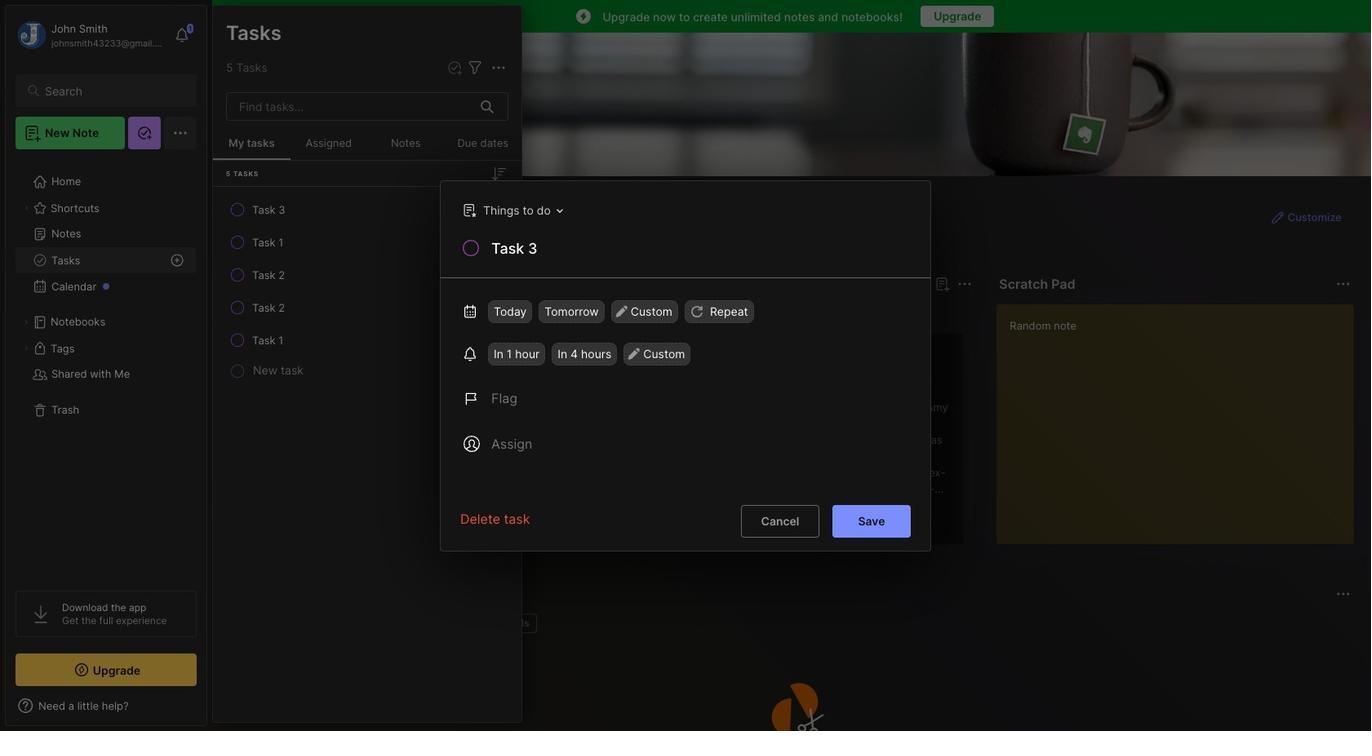 Task type: locate. For each thing, give the bounding box(es) containing it.
tree
[[6, 159, 207, 576]]

task 2 2 cell
[[252, 267, 285, 283]]

Go to note or move task field
[[455, 198, 569, 222]]

expand notebooks image
[[21, 318, 31, 327]]

1 vertical spatial tab list
[[243, 614, 1349, 634]]

row group
[[213, 194, 522, 383], [239, 333, 1372, 555]]

Search text field
[[45, 83, 182, 99]]

Start writing… text field
[[1010, 305, 1354, 532]]

1 tab list from the top
[[243, 304, 970, 323]]

tab list
[[243, 304, 970, 323], [243, 614, 1349, 634]]

2 tab list from the top
[[243, 614, 1349, 634]]

4 row from the top
[[220, 293, 515, 323]]

task 3 0 cell
[[252, 202, 285, 218]]

tab
[[243, 304, 290, 323], [297, 304, 363, 323], [367, 614, 436, 634], [443, 614, 485, 634], [492, 614, 537, 634]]

row
[[220, 195, 515, 225], [220, 228, 515, 257], [220, 260, 515, 290], [220, 293, 515, 323], [220, 326, 515, 355]]

0 vertical spatial tab list
[[243, 304, 970, 323]]

main element
[[0, 0, 212, 732]]

None search field
[[45, 81, 182, 100]]

1 row from the top
[[220, 195, 515, 225]]

task 1 1 cell
[[252, 234, 284, 251]]

none search field inside main element
[[45, 81, 182, 100]]



Task type: vqa. For each thing, say whether or not it's contained in the screenshot.
group to the top
no



Task type: describe. For each thing, give the bounding box(es) containing it.
2 row from the top
[[220, 228, 515, 257]]

Find tasks… text field
[[229, 93, 471, 120]]

task 2 3 cell
[[252, 300, 285, 316]]

3 row from the top
[[220, 260, 515, 290]]

tree inside main element
[[6, 159, 207, 576]]

5 row from the top
[[220, 326, 515, 355]]

Enter task text field
[[490, 238, 911, 266]]

new task image
[[447, 60, 463, 76]]

task 1 4 cell
[[252, 332, 284, 349]]

expand tags image
[[21, 344, 31, 354]]



